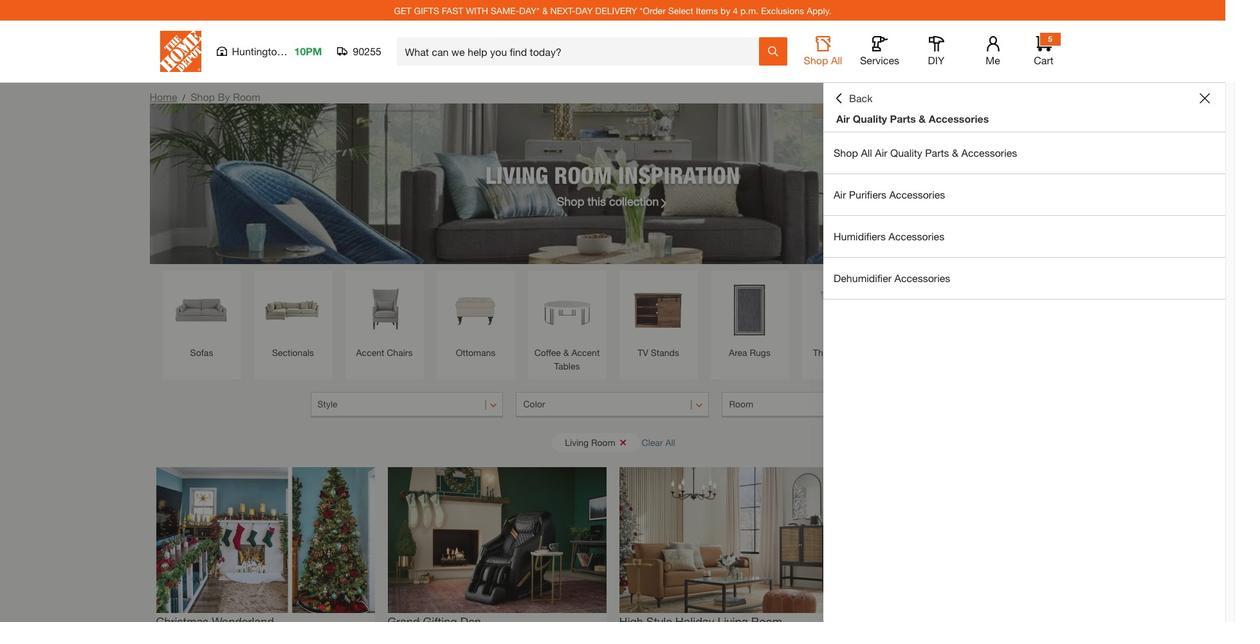 Task type: locate. For each thing, give the bounding box(es) containing it.
1 horizontal spatial accent
[[572, 347, 600, 358]]

& down air quality parts & accessories
[[952, 147, 959, 159]]

by
[[721, 5, 731, 16]]

humidifiers accessories
[[834, 230, 945, 243]]

2 horizontal spatial all
[[861, 147, 872, 159]]

tv stands image
[[626, 277, 691, 343]]

all for shop all
[[831, 54, 843, 66]]

shop this collection
[[557, 194, 659, 208]]

shop inside 'menu'
[[834, 147, 858, 159]]

& up tables
[[563, 347, 569, 358]]

shop all
[[804, 54, 843, 66]]

& inside 'menu'
[[952, 147, 959, 159]]

parts down air quality parts & accessories
[[925, 147, 949, 159]]

parts
[[890, 113, 916, 125], [925, 147, 949, 159]]

shop up purifiers
[[834, 147, 858, 159]]

90255 button
[[337, 45, 382, 58]]

1 accent from the left
[[356, 347, 384, 358]]

accessories
[[929, 113, 989, 125], [962, 147, 1017, 159], [890, 189, 945, 201], [889, 230, 945, 243], [895, 272, 951, 284]]

air for quality
[[836, 113, 850, 125]]

air quality parts & accessories
[[836, 113, 989, 125]]

shop this collection link
[[557, 193, 669, 210]]

1 vertical spatial air
[[875, 147, 888, 159]]

0 horizontal spatial all
[[666, 437, 675, 448]]

/
[[182, 92, 185, 103]]

0 horizontal spatial living
[[486, 161, 548, 189]]

shop for shop this collection
[[557, 194, 584, 208]]

quality
[[853, 113, 887, 125], [890, 147, 923, 159]]

shop for shop all
[[804, 54, 828, 66]]

living inside button
[[565, 437, 589, 448]]

inspiration
[[618, 161, 740, 189]]

*order
[[640, 5, 666, 16]]

room down color button
[[591, 437, 615, 448]]

1 stretchy image image from the left
[[156, 468, 375, 614]]

2 stretchy image image from the left
[[388, 468, 606, 614]]

accent
[[356, 347, 384, 358], [572, 347, 600, 358]]

rugs
[[750, 347, 771, 358]]

0 horizontal spatial stretchy image image
[[156, 468, 375, 614]]

next-
[[551, 5, 576, 16]]

2 accent from the left
[[572, 347, 600, 358]]

quality inside 'menu'
[[890, 147, 923, 159]]

quality down back
[[853, 113, 887, 125]]

0 vertical spatial all
[[831, 54, 843, 66]]

style button
[[310, 392, 503, 418]]

1 vertical spatial all
[[861, 147, 872, 159]]

tables
[[554, 361, 580, 372]]

air left purifiers
[[834, 189, 846, 201]]

all up the back button
[[831, 54, 843, 66]]

4
[[733, 5, 738, 16]]

stands
[[651, 347, 679, 358]]

dehumidifier accessories link
[[824, 258, 1226, 299]]

sectionals
[[272, 347, 314, 358]]

shop inside button
[[804, 54, 828, 66]]

0 horizontal spatial parts
[[890, 113, 916, 125]]

1 horizontal spatial quality
[[890, 147, 923, 159]]

sofas
[[190, 347, 213, 358]]

2 horizontal spatial stretchy image image
[[619, 468, 838, 614]]

same-
[[491, 5, 519, 16]]

room
[[233, 91, 261, 103], [554, 161, 612, 189], [729, 399, 753, 410], [591, 437, 615, 448]]

1 horizontal spatial stretchy image image
[[388, 468, 606, 614]]

parts up shop all air quality parts & accessories
[[890, 113, 916, 125]]

2 vertical spatial all
[[666, 437, 675, 448]]

accent chairs
[[356, 347, 413, 358]]

all
[[831, 54, 843, 66], [861, 147, 872, 159], [666, 437, 675, 448]]

services
[[860, 54, 900, 66]]

0 vertical spatial air
[[836, 113, 850, 125]]

tv stands link
[[626, 277, 691, 360]]

0 horizontal spatial accent
[[356, 347, 384, 358]]

clear all
[[642, 437, 675, 448]]

menu
[[824, 133, 1226, 300]]

me
[[986, 54, 1000, 66]]

1 vertical spatial living
[[565, 437, 589, 448]]

all for clear all
[[666, 437, 675, 448]]

stretchy image image
[[156, 468, 375, 614], [388, 468, 606, 614], [619, 468, 838, 614]]

cart
[[1034, 54, 1054, 66]]

1 vertical spatial quality
[[890, 147, 923, 159]]

0 vertical spatial quality
[[853, 113, 887, 125]]

living room
[[565, 437, 615, 448]]

shop all air quality parts & accessories link
[[824, 133, 1226, 174]]

collection
[[609, 194, 659, 208]]

air up air purifiers accessories
[[875, 147, 888, 159]]

shop for shop all air quality parts & accessories
[[834, 147, 858, 159]]

all up purifiers
[[861, 147, 872, 159]]

shop down apply.
[[804, 54, 828, 66]]

accent left the chairs
[[356, 347, 384, 358]]

room button
[[722, 392, 915, 418]]

air down the back button
[[836, 113, 850, 125]]

tv
[[638, 347, 648, 358]]

park
[[286, 45, 307, 57]]

all inside 'menu'
[[861, 147, 872, 159]]

chairs
[[387, 347, 413, 358]]

& inside coffee & accent tables
[[563, 347, 569, 358]]

0 vertical spatial parts
[[890, 113, 916, 125]]

quality down air quality parts & accessories
[[890, 147, 923, 159]]

huntington park
[[232, 45, 307, 57]]

fast
[[442, 5, 463, 16]]

clear all button
[[642, 431, 675, 455]]

home
[[150, 91, 177, 103]]

shop left this
[[557, 194, 584, 208]]

exclusions
[[761, 5, 804, 16]]

1 horizontal spatial parts
[[925, 147, 949, 159]]

air
[[836, 113, 850, 125], [875, 147, 888, 159], [834, 189, 846, 201]]

living
[[486, 161, 548, 189], [565, 437, 589, 448]]

all for shop all air quality parts & accessories
[[861, 147, 872, 159]]

shop
[[804, 54, 828, 66], [191, 91, 215, 103], [834, 147, 858, 159], [557, 194, 584, 208]]

accent inside coffee & accent tables
[[572, 347, 600, 358]]

&
[[542, 5, 548, 16], [919, 113, 926, 125], [952, 147, 959, 159], [563, 347, 569, 358]]

all right clear
[[666, 437, 675, 448]]

accent up tables
[[572, 347, 600, 358]]

huntington
[[232, 45, 283, 57]]

& right day*
[[542, 5, 548, 16]]

ottomans
[[456, 347, 496, 358]]

1 vertical spatial parts
[[925, 147, 949, 159]]

purifiers
[[849, 189, 887, 201]]

accent chairs image
[[352, 277, 417, 343]]

color
[[523, 399, 545, 410]]

parts inside 'menu'
[[925, 147, 949, 159]]

2 vertical spatial air
[[834, 189, 846, 201]]

pillows
[[841, 347, 869, 358]]

1 horizontal spatial all
[[831, 54, 843, 66]]

coffee & accent tables
[[534, 347, 600, 372]]

feedback link image
[[1218, 217, 1235, 287]]

items
[[696, 5, 718, 16]]

tv stands
[[638, 347, 679, 358]]

room down area
[[729, 399, 753, 410]]

humidifiers accessories link
[[824, 216, 1226, 257]]

air purifiers accessories link
[[824, 174, 1226, 216]]

1 horizontal spatial living
[[565, 437, 589, 448]]

0 vertical spatial living
[[486, 161, 548, 189]]

3 stretchy image image from the left
[[619, 468, 838, 614]]

coffee & accent tables image
[[534, 277, 600, 343]]



Task type: describe. For each thing, give the bounding box(es) containing it.
area rugs link
[[717, 277, 783, 360]]

room inside the living room button
[[591, 437, 615, 448]]

diy button
[[916, 36, 957, 67]]

by
[[218, 91, 230, 103]]

area rugs
[[729, 347, 771, 358]]

accessories up shop all air quality parts & accessories
[[929, 113, 989, 125]]

air for purifiers
[[834, 189, 846, 201]]

throw pillows
[[813, 347, 869, 358]]

back button
[[834, 92, 873, 105]]

diy
[[928, 54, 945, 66]]

get
[[394, 5, 412, 16]]

dehumidifier accessories
[[834, 272, 951, 284]]

air purifiers accessories
[[834, 189, 945, 201]]

accessories down the humidifiers accessories
[[895, 272, 951, 284]]

menu containing shop all air quality parts & accessories
[[824, 133, 1226, 300]]

room up this
[[554, 161, 612, 189]]

p.m.
[[741, 5, 759, 16]]

curtains & drapes image
[[991, 277, 1057, 343]]

sofas link
[[169, 277, 235, 360]]

delivery
[[595, 5, 637, 16]]

coffee & accent tables link
[[534, 277, 600, 373]]

ottomans link
[[443, 277, 509, 360]]

this
[[588, 194, 606, 208]]

90255
[[353, 45, 382, 57]]

5
[[1048, 34, 1053, 44]]

day*
[[519, 5, 540, 16]]

style
[[318, 399, 338, 410]]

throw blankets image
[[900, 277, 965, 343]]

0 horizontal spatial quality
[[853, 113, 887, 125]]

accent chairs link
[[352, 277, 417, 360]]

with
[[466, 5, 488, 16]]

sofas image
[[169, 277, 235, 343]]

What can we help you find today? search field
[[405, 38, 758, 65]]

throw pillows link
[[808, 277, 874, 360]]

services button
[[859, 36, 900, 67]]

ottomans image
[[443, 277, 509, 343]]

apply.
[[807, 5, 832, 16]]

color button
[[516, 392, 709, 418]]

sectionals link
[[260, 277, 326, 360]]

clear
[[642, 437, 663, 448]]

select
[[668, 5, 693, 16]]

accessories up air purifiers accessories link
[[962, 147, 1017, 159]]

dehumidifier
[[834, 272, 892, 284]]

coffee
[[534, 347, 561, 358]]

shop all air quality parts & accessories
[[834, 147, 1017, 159]]

shop right / at the top of page
[[191, 91, 215, 103]]

home / shop by room
[[150, 91, 261, 103]]

me button
[[973, 36, 1014, 67]]

sectionals image
[[260, 277, 326, 343]]

back
[[849, 92, 873, 104]]

living for living room inspiration
[[486, 161, 548, 189]]

& up shop all air quality parts & accessories
[[919, 113, 926, 125]]

cart 5
[[1034, 34, 1054, 66]]

living for living room
[[565, 437, 589, 448]]

home link
[[150, 91, 177, 103]]

living room inspiration
[[486, 161, 740, 189]]

drawer close image
[[1200, 93, 1210, 104]]

get gifts fast with same-day* & next-day delivery *order select items by 4 p.m. exclusions apply.
[[394, 5, 832, 16]]

living room button
[[552, 433, 640, 453]]

room right by
[[233, 91, 261, 103]]

shop all button
[[803, 36, 844, 67]]

10pm
[[294, 45, 322, 57]]

throw pillows image
[[808, 277, 874, 343]]

accessories down shop all air quality parts & accessories
[[890, 189, 945, 201]]

the home depot logo image
[[160, 31, 201, 72]]

area rugs image
[[717, 277, 783, 343]]

accessories up dehumidifier accessories
[[889, 230, 945, 243]]

humidifiers
[[834, 230, 886, 243]]

gifts
[[414, 5, 439, 16]]

room inside room button
[[729, 399, 753, 410]]

day
[[576, 5, 593, 16]]

area
[[729, 347, 747, 358]]

throw
[[813, 347, 838, 358]]



Task type: vqa. For each thing, say whether or not it's contained in the screenshot.
Inspiration
yes



